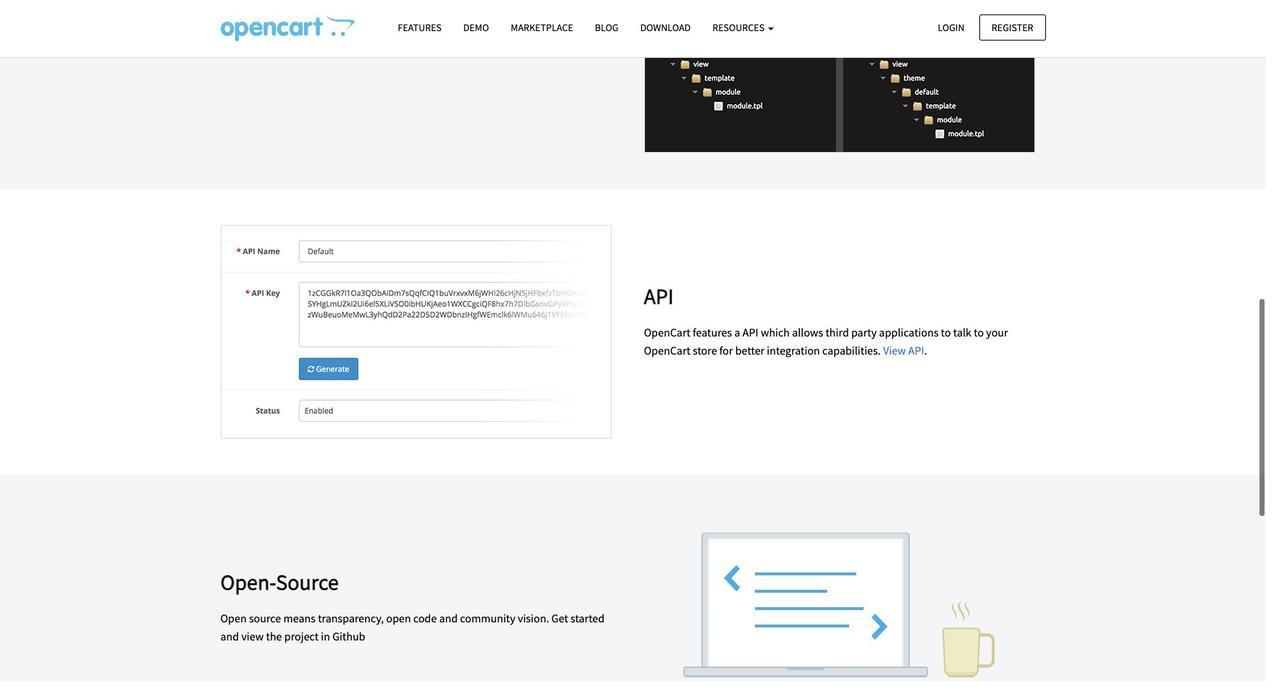 Task type: vqa. For each thing, say whether or not it's contained in the screenshot.
which
yes



Task type: locate. For each thing, give the bounding box(es) containing it.
to
[[941, 325, 951, 340], [974, 325, 984, 340]]

0 horizontal spatial api
[[644, 282, 674, 310]]

in
[[321, 630, 330, 644]]

started
[[571, 611, 605, 626]]

blog
[[595, 21, 619, 34]]

1 horizontal spatial api
[[743, 325, 759, 340]]

applications
[[879, 325, 939, 340]]

api
[[644, 282, 674, 310], [743, 325, 759, 340], [909, 344, 925, 358]]

1 horizontal spatial to
[[974, 325, 984, 340]]

download
[[640, 21, 691, 34]]

demo link
[[453, 15, 500, 41]]

which
[[761, 325, 790, 340]]

features link
[[387, 15, 453, 41]]

2 horizontal spatial api
[[909, 344, 925, 358]]

open source means transparency, open code and community vision. get started and view the project in github
[[220, 611, 605, 644]]

vision.
[[518, 611, 549, 626]]

open source image
[[644, 511, 1035, 681]]

github
[[333, 630, 365, 644]]

1 vertical spatial opencart
[[644, 344, 691, 358]]

open
[[220, 611, 247, 626]]

2 vertical spatial api
[[909, 344, 925, 358]]

opencart
[[644, 325, 691, 340], [644, 344, 691, 358]]

register
[[992, 21, 1034, 34]]

for
[[720, 344, 733, 358]]

to right talk
[[974, 325, 984, 340]]

to left talk
[[941, 325, 951, 340]]

means
[[283, 611, 316, 626]]

view api link
[[883, 344, 925, 358]]

0 vertical spatial opencart
[[644, 325, 691, 340]]

0 horizontal spatial to
[[941, 325, 951, 340]]

1 horizontal spatial and
[[439, 611, 458, 626]]

features
[[693, 325, 732, 340]]

register link
[[980, 14, 1046, 40]]

your
[[986, 325, 1008, 340]]

resources
[[713, 21, 767, 34]]

features
[[398, 21, 442, 34]]

0 horizontal spatial and
[[220, 630, 239, 644]]

and down open
[[220, 630, 239, 644]]

marketplace
[[511, 21, 573, 34]]

login
[[938, 21, 965, 34]]

mvc-l architecture image
[[644, 0, 1035, 153]]

and right code
[[439, 611, 458, 626]]

api image
[[220, 225, 612, 439]]

opencart features a api which allows third party applications to talk to your opencart store for better integration capabilities.
[[644, 325, 1008, 358]]

transparency,
[[318, 611, 384, 626]]

view
[[241, 630, 264, 644]]

opencart left features
[[644, 325, 691, 340]]

opencart left 'store'
[[644, 344, 691, 358]]

resources link
[[702, 15, 785, 41]]

download link
[[630, 15, 702, 41]]

0 vertical spatial api
[[644, 282, 674, 310]]

code
[[413, 611, 437, 626]]

0 vertical spatial and
[[439, 611, 458, 626]]

third
[[826, 325, 849, 340]]

2 opencart from the top
[[644, 344, 691, 358]]

1 vertical spatial api
[[743, 325, 759, 340]]

login link
[[926, 14, 977, 40]]

and
[[439, 611, 458, 626], [220, 630, 239, 644]]



Task type: describe. For each thing, give the bounding box(es) containing it.
integration
[[767, 344, 820, 358]]

1 vertical spatial and
[[220, 630, 239, 644]]

view
[[883, 344, 906, 358]]

the
[[266, 630, 282, 644]]

a
[[735, 325, 740, 340]]

store
[[693, 344, 717, 358]]

party
[[852, 325, 877, 340]]

better
[[736, 344, 765, 358]]

marketplace link
[[500, 15, 584, 41]]

blog link
[[584, 15, 630, 41]]

1 opencart from the top
[[644, 325, 691, 340]]

project
[[284, 630, 319, 644]]

view api .
[[883, 344, 927, 358]]

demo
[[463, 21, 489, 34]]

open
[[386, 611, 411, 626]]

1 to from the left
[[941, 325, 951, 340]]

.
[[925, 344, 927, 358]]

open-source
[[220, 568, 339, 596]]

capabilities.
[[823, 344, 881, 358]]

2 to from the left
[[974, 325, 984, 340]]

api inside opencart features a api which allows third party applications to talk to your opencart store for better integration capabilities.
[[743, 325, 759, 340]]

get
[[552, 611, 568, 626]]

source
[[276, 568, 339, 596]]

community
[[460, 611, 516, 626]]

open-
[[220, 568, 276, 596]]

source
[[249, 611, 281, 626]]

allows
[[792, 325, 824, 340]]

talk
[[954, 325, 972, 340]]

opencart - features image
[[220, 15, 354, 41]]



